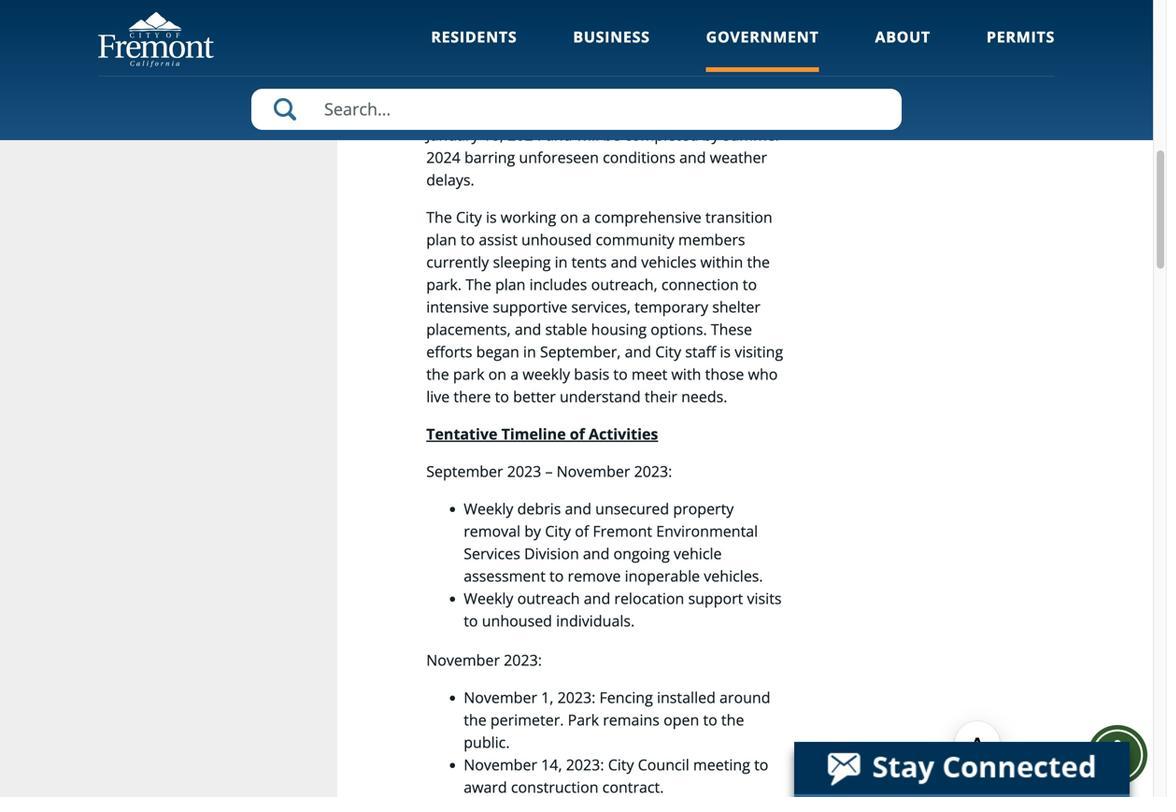 Task type: locate. For each thing, give the bounding box(es) containing it.
residents
[[431, 27, 517, 47]]

park
[[568, 710, 599, 730]]

weekly
[[464, 499, 514, 519], [464, 588, 514, 608]]

1 vertical spatial weekly
[[464, 588, 514, 608]]

council
[[638, 755, 690, 775]]

is up "assist"
[[486, 207, 497, 227]]

0 horizontal spatial on
[[489, 364, 507, 384]]

november right –
[[557, 461, 630, 481]]

0 vertical spatial the
[[426, 207, 452, 227]]

connection
[[662, 274, 739, 294]]

november down public.
[[464, 755, 538, 775]]

to up shelter
[[743, 274, 757, 294]]

assist
[[479, 229, 518, 249]]

community
[[596, 229, 675, 249]]

1 vertical spatial plan
[[495, 274, 526, 294]]

the
[[747, 252, 770, 272], [426, 364, 449, 384], [464, 710, 487, 730], [722, 710, 745, 730]]

services inside weekly debris and unsecured property removal by city of fremont environmental services division and ongoing vehicle assessment to remove inoperable vehicles. weekly outreach and relocation support visits to unhoused individuals.
[[464, 543, 521, 563]]

city up 'division'
[[545, 521, 571, 541]]

intensive
[[426, 297, 489, 317]]

1 horizontal spatial on
[[560, 207, 579, 227]]

on
[[560, 207, 579, 227], [489, 364, 507, 384]]

footer fb icon h image up about
[[869, 6, 886, 23]]

0 horizontal spatial services
[[464, 543, 521, 563]]

inoperable
[[625, 566, 700, 586]]

and down supportive
[[515, 319, 542, 339]]

the down currently
[[466, 274, 492, 294]]

1 horizontal spatial services
[[869, 25, 925, 45]]

by
[[525, 521, 541, 541]]

unhoused down outreach
[[482, 611, 552, 631]]

september
[[426, 461, 503, 481]]

business
[[573, 27, 650, 47]]

about
[[875, 27, 931, 47]]

in up weekly
[[523, 341, 536, 362]]

transition
[[706, 207, 773, 227]]

began
[[476, 341, 520, 362]]

0 vertical spatial footer fb icon h image
[[869, 6, 886, 23]]

to right the meeting at the right
[[754, 755, 769, 775]]

unsecured
[[596, 499, 669, 519]]

unhoused down working
[[522, 229, 592, 249]]

footer fb icon h image up adventure
[[869, 66, 886, 83]]

2023:
[[634, 461, 672, 481], [504, 650, 542, 670], [558, 687, 596, 707], [566, 755, 604, 775]]

0 horizontal spatial the
[[426, 207, 452, 227]]

city up contract.
[[608, 755, 634, 775]]

the
[[426, 207, 452, 227], [466, 274, 492, 294]]

a down began on the top left of page
[[511, 364, 519, 384]]

of
[[570, 424, 585, 444], [575, 521, 589, 541]]

of right timeline
[[570, 424, 585, 444]]

1 footer fb icon h image from the top
[[869, 6, 886, 23]]

0 vertical spatial is
[[486, 207, 497, 227]]

about link
[[875, 27, 931, 72]]

services inside recreation services
[[869, 25, 925, 45]]

tents
[[572, 252, 607, 272]]

vehicles
[[642, 252, 697, 272]]

1 horizontal spatial is
[[720, 341, 731, 362]]

0 vertical spatial weekly
[[464, 499, 514, 519]]

0 vertical spatial in
[[555, 252, 568, 272]]

unhoused inside the city is working on a comprehensive transition plan to assist unhoused community members currently sleeping in tents and vehicles within the park. the plan includes outreach, connection to intensive supportive services, temporary shelter placements, and stable housing options. these efforts began in september, and city staff is visiting the park on a weekly basis to meet with those who live there to better understand their needs.
[[522, 229, 592, 249]]

in
[[555, 252, 568, 272], [523, 341, 536, 362]]

and up meet
[[625, 341, 652, 362]]

0 horizontal spatial is
[[486, 207, 497, 227]]

visits
[[747, 588, 782, 608]]

adventure
[[869, 85, 941, 105]]

the up currently
[[426, 207, 452, 227]]

plan
[[426, 229, 457, 249], [495, 274, 526, 294]]

2 footer fb icon h image from the top
[[869, 66, 886, 83]]

footer fb icon h image
[[869, 6, 886, 23], [869, 66, 886, 83]]

1 vertical spatial on
[[489, 364, 507, 384]]

meeting
[[694, 755, 751, 775]]

city
[[456, 207, 482, 227], [656, 341, 682, 362], [545, 521, 571, 541], [608, 755, 634, 775]]

0 horizontal spatial a
[[511, 364, 519, 384]]

timeline
[[502, 424, 566, 444]]

contract.
[[603, 777, 664, 797]]

government
[[706, 27, 819, 47]]

–
[[545, 461, 553, 481]]

tentative timeline of activities
[[426, 424, 658, 444]]

meet
[[632, 364, 668, 384]]

residents link
[[431, 27, 517, 72]]

services down the 'removal'
[[464, 543, 521, 563]]

within
[[701, 252, 744, 272]]

0 vertical spatial plan
[[426, 229, 457, 249]]

recreation services
[[869, 3, 989, 45]]

is up those
[[720, 341, 731, 362]]

government link
[[706, 27, 819, 72]]

housing
[[591, 319, 647, 339]]

and right debris
[[565, 499, 592, 519]]

on right working
[[560, 207, 579, 227]]

2023
[[507, 461, 542, 481]]

1 vertical spatial a
[[511, 364, 519, 384]]

0 vertical spatial services
[[869, 25, 925, 45]]

1 vertical spatial unhoused
[[482, 611, 552, 631]]

0 vertical spatial unhoused
[[522, 229, 592, 249]]

perimeter.
[[491, 710, 564, 730]]

services,
[[572, 297, 631, 317]]

to right basis
[[614, 364, 628, 384]]

basis
[[574, 364, 610, 384]]

and
[[611, 252, 638, 272], [515, 319, 542, 339], [625, 341, 652, 362], [565, 499, 592, 519], [583, 543, 610, 563], [584, 588, 611, 608]]

the down around
[[722, 710, 745, 730]]

services up aqua adventure
[[869, 25, 925, 45]]

plan down sleeping
[[495, 274, 526, 294]]

1 vertical spatial is
[[720, 341, 731, 362]]

on down began on the top left of page
[[489, 364, 507, 384]]

of up 'division'
[[575, 521, 589, 541]]

permits link
[[987, 27, 1055, 72]]

weekly up the 'removal'
[[464, 499, 514, 519]]

around
[[720, 687, 771, 707]]

1 horizontal spatial in
[[555, 252, 568, 272]]

plan up currently
[[426, 229, 457, 249]]

a up tents
[[582, 207, 591, 227]]

1 weekly from the top
[[464, 499, 514, 519]]

is
[[486, 207, 497, 227], [720, 341, 731, 362]]

1 horizontal spatial a
[[582, 207, 591, 227]]

the up live
[[426, 364, 449, 384]]

0 horizontal spatial in
[[523, 341, 536, 362]]

1 vertical spatial the
[[466, 274, 492, 294]]

november
[[557, 461, 630, 481], [426, 650, 500, 670], [464, 687, 538, 707], [464, 755, 538, 775]]

shelter
[[713, 297, 761, 317]]

1 horizontal spatial the
[[466, 274, 492, 294]]

options.
[[651, 319, 707, 339]]

city down options.
[[656, 341, 682, 362]]

efforts
[[426, 341, 473, 362]]

fremont
[[593, 521, 653, 541]]

1 vertical spatial footer fb icon h image
[[869, 66, 886, 83]]

to up november 2023:
[[464, 611, 478, 631]]

weekly down assessment
[[464, 588, 514, 608]]

in up includes
[[555, 252, 568, 272]]

1 horizontal spatial plan
[[495, 274, 526, 294]]

fencing
[[600, 687, 653, 707]]

0 vertical spatial on
[[560, 207, 579, 227]]

city inside november 1, 2023: fencing installed around the perimeter. park remains open to the public. november 14, 2023: city council meeting to award construction contract.
[[608, 755, 634, 775]]

award
[[464, 777, 507, 797]]

1 vertical spatial services
[[464, 543, 521, 563]]

of inside weekly debris and unsecured property removal by city of fremont environmental services division and ongoing vehicle assessment to remove inoperable vehicles. weekly outreach and relocation support visits to unhoused individuals.
[[575, 521, 589, 541]]

1 vertical spatial of
[[575, 521, 589, 541]]

members
[[679, 229, 746, 249]]

understand
[[560, 386, 641, 406]]



Task type: describe. For each thing, give the bounding box(es) containing it.
to down 'division'
[[550, 566, 564, 586]]

ongoing
[[614, 543, 670, 563]]

outreach
[[518, 588, 580, 608]]

footer fb icon h image for adventure
[[869, 66, 886, 83]]

stable
[[545, 319, 588, 339]]

needs.
[[682, 386, 728, 406]]

0 vertical spatial of
[[570, 424, 585, 444]]

installed
[[657, 687, 716, 707]]

supportive
[[493, 297, 568, 317]]

working
[[501, 207, 557, 227]]

park.
[[426, 274, 462, 294]]

there
[[454, 386, 491, 406]]

staff
[[685, 341, 716, 362]]

vehicle
[[674, 543, 722, 563]]

november 1, 2023: fencing installed around the perimeter. park remains open to the public. november 14, 2023: city council meeting to award construction contract.
[[464, 687, 771, 797]]

their
[[645, 386, 678, 406]]

september,
[[540, 341, 621, 362]]

assessment
[[464, 566, 546, 586]]

includes
[[530, 274, 587, 294]]

november 2023:
[[426, 650, 542, 670]]

the city is working on a comprehensive transition plan to assist unhoused community members currently sleeping in tents and vehicles within the park. the plan includes outreach, connection to intensive supportive services, temporary shelter placements, and stable housing options. these efforts began in september, and city staff is visiting the park on a weekly basis to meet with those who live there to better understand their needs.
[[426, 207, 784, 406]]

september 2023 – november 2023:
[[426, 461, 672, 481]]

support
[[688, 588, 744, 608]]

2023: up unsecured
[[634, 461, 672, 481]]

recreation
[[914, 3, 989, 23]]

these
[[711, 319, 753, 339]]

live
[[426, 386, 450, 406]]

debris
[[518, 499, 561, 519]]

vehicles.
[[704, 566, 763, 586]]

2 weekly from the top
[[464, 588, 514, 608]]

2023: up park
[[558, 687, 596, 707]]

business link
[[573, 27, 650, 72]]

city inside weekly debris and unsecured property removal by city of fremont environmental services division and ongoing vehicle assessment to remove inoperable vehicles. weekly outreach and relocation support visits to unhoused individuals.
[[545, 521, 571, 541]]

to right there
[[495, 386, 509, 406]]

comprehensive
[[595, 207, 702, 227]]

construction
[[511, 777, 599, 797]]

those
[[705, 364, 744, 384]]

november up public.
[[426, 650, 500, 670]]

remains
[[603, 710, 660, 730]]

aqua
[[914, 62, 950, 82]]

aqua adventure link
[[869, 62, 960, 105]]

and up remove
[[583, 543, 610, 563]]

and up "outreach," on the top right
[[611, 252, 638, 272]]

open
[[664, 710, 700, 730]]

0 horizontal spatial plan
[[426, 229, 457, 249]]

better
[[513, 386, 556, 406]]

recreation services link
[[869, 3, 989, 45]]

with
[[672, 364, 702, 384]]

to right open at the bottom
[[703, 710, 718, 730]]

weekly
[[523, 364, 570, 384]]

park
[[453, 364, 485, 384]]

division
[[524, 543, 579, 563]]

aqua adventure
[[869, 62, 950, 105]]

removal
[[464, 521, 521, 541]]

relocation
[[615, 588, 685, 608]]

who
[[748, 364, 778, 384]]

1 vertical spatial in
[[523, 341, 536, 362]]

2023: up 1,
[[504, 650, 542, 670]]

weekly debris and unsecured property removal by city of fremont environmental services division and ongoing vehicle assessment to remove inoperable vehicles. weekly outreach and relocation support visits to unhoused individuals.
[[464, 499, 782, 631]]

tentative
[[426, 424, 498, 444]]

activities
[[589, 424, 658, 444]]

property
[[673, 499, 734, 519]]

november up perimeter.
[[464, 687, 538, 707]]

the up public.
[[464, 710, 487, 730]]

0 vertical spatial a
[[582, 207, 591, 227]]

permits
[[987, 27, 1055, 47]]

public.
[[464, 732, 510, 752]]

remove
[[568, 566, 621, 586]]

environmental
[[656, 521, 758, 541]]

visiting
[[735, 341, 784, 362]]

currently
[[426, 252, 489, 272]]

the right within
[[747, 252, 770, 272]]

placements,
[[426, 319, 511, 339]]

footer fb icon h image for services
[[869, 6, 886, 23]]

to up currently
[[461, 229, 475, 249]]

sleeping
[[493, 252, 551, 272]]

and up individuals.
[[584, 588, 611, 608]]

individuals.
[[556, 611, 635, 631]]

outreach,
[[591, 274, 658, 294]]

Search text field
[[251, 89, 902, 130]]

city up "assist"
[[456, 207, 482, 227]]

2023: right 14,
[[566, 755, 604, 775]]

temporary
[[635, 297, 709, 317]]

14,
[[541, 755, 562, 775]]

unhoused inside weekly debris and unsecured property removal by city of fremont environmental services division and ongoing vehicle assessment to remove inoperable vehicles. weekly outreach and relocation support visits to unhoused individuals.
[[482, 611, 552, 631]]

stay connected image
[[795, 742, 1128, 795]]



Task type: vqa. For each thing, say whether or not it's contained in the screenshot.
"DEVELOPMENT"
no



